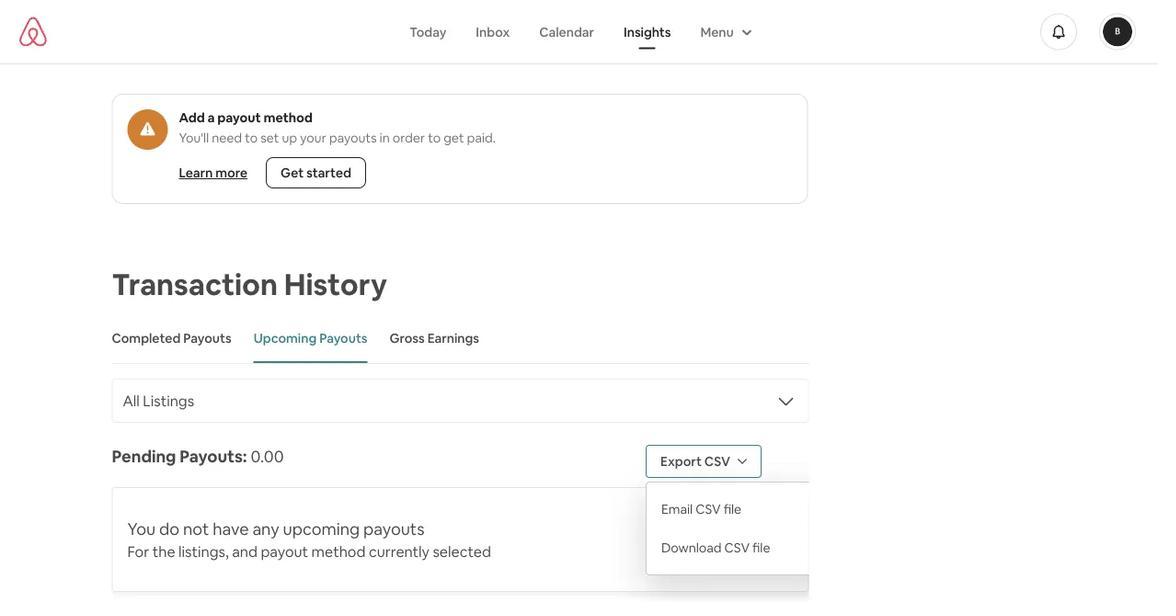 Task type: locate. For each thing, give the bounding box(es) containing it.
selected
[[433, 543, 492, 562]]

method inside 'you do not have any upcoming payouts for the listings, and payout method currently selected'
[[312, 543, 366, 562]]

upcoming
[[254, 330, 317, 347]]

payout down any
[[261, 543, 308, 562]]

payouts left in
[[329, 130, 377, 146]]

add a payout method you'll need to set up your payouts in order to get paid.
[[179, 110, 496, 146]]

payouts for completed
[[183, 330, 232, 347]]

upcoming payouts button
[[254, 316, 368, 364]]

get
[[281, 165, 304, 181]]

earnings
[[428, 330, 480, 347]]

payouts inside completed payouts button
[[183, 330, 232, 347]]

file
[[724, 502, 742, 518], [753, 540, 771, 557]]

payouts inside upcoming payouts "button"
[[320, 330, 368, 347]]

to
[[245, 130, 258, 146], [428, 130, 441, 146]]

you do not have any upcoming payouts for the listings, and payout method currently selected
[[127, 519, 492, 562]]

1 vertical spatial method
[[312, 543, 366, 562]]

tab list
[[112, 316, 810, 365]]

to left set
[[245, 130, 258, 146]]

csv right export
[[705, 454, 731, 470]]

csv for email
[[696, 502, 721, 518]]

payout up need
[[218, 110, 261, 126]]

0 vertical spatial payouts
[[329, 130, 377, 146]]

file inside button
[[724, 502, 742, 518]]

email
[[662, 502, 693, 518]]

method down upcoming
[[312, 543, 366, 562]]

1 to from the left
[[245, 130, 258, 146]]

currently
[[369, 543, 430, 562]]

payout inside 'you do not have any upcoming payouts for the listings, and payout method currently selected'
[[261, 543, 308, 562]]

payouts
[[183, 330, 232, 347], [320, 330, 368, 347], [180, 446, 243, 468]]

0 horizontal spatial to
[[245, 130, 258, 146]]

menu
[[701, 23, 734, 40]]

learn
[[179, 165, 213, 181]]

0 vertical spatial file
[[724, 502, 742, 518]]

today
[[410, 23, 447, 40]]

group
[[112, 94, 809, 204]]

to left get
[[428, 130, 441, 146]]

learn more link
[[172, 157, 255, 189]]

upcoming payouts
[[254, 330, 368, 347]]

and
[[232, 543, 258, 562]]

payouts down the transaction
[[183, 330, 232, 347]]

0.00
[[251, 446, 284, 468]]

payouts
[[329, 130, 377, 146], [364, 519, 425, 541]]

payouts left 0.00
[[180, 446, 243, 468]]

calendar
[[540, 23, 595, 40]]

email csv file button
[[647, 491, 866, 529]]

1 vertical spatial file
[[753, 540, 771, 557]]

learn more
[[179, 165, 248, 181]]

payouts down history
[[320, 330, 368, 347]]

1 horizontal spatial to
[[428, 130, 441, 146]]

method
[[264, 110, 313, 126], [312, 543, 366, 562]]

your
[[300, 130, 327, 146]]

csv inside 'button'
[[725, 540, 750, 557]]

download
[[662, 540, 722, 557]]

today link
[[395, 14, 461, 49]]

1 vertical spatial payouts
[[364, 519, 425, 541]]

csv for export
[[705, 454, 731, 470]]

method up up
[[264, 110, 313, 126]]

csv down email csv file button
[[725, 540, 750, 557]]

0 vertical spatial method
[[264, 110, 313, 126]]

csv inside button
[[696, 502, 721, 518]]

payout
[[218, 110, 261, 126], [261, 543, 308, 562]]

1 vertical spatial csv
[[696, 502, 721, 518]]

main navigation menu image
[[1104, 17, 1133, 46]]

0 vertical spatial csv
[[705, 454, 731, 470]]

completed
[[112, 330, 181, 347]]

in
[[380, 130, 390, 146]]

more
[[216, 165, 248, 181]]

csv inside popup button
[[705, 454, 731, 470]]

1 horizontal spatial file
[[753, 540, 771, 557]]

csv
[[705, 454, 731, 470], [696, 502, 721, 518], [725, 540, 750, 557]]

order
[[393, 130, 425, 146]]

1 vertical spatial payout
[[261, 543, 308, 562]]

0 vertical spatial payout
[[218, 110, 261, 126]]

file inside 'button'
[[753, 540, 771, 557]]

0 horizontal spatial file
[[724, 502, 742, 518]]

you
[[127, 519, 156, 541]]

history
[[284, 265, 387, 304]]

started
[[307, 165, 352, 181]]

:
[[243, 446, 247, 468]]

listings,
[[179, 543, 229, 562]]

payouts up 'currently'
[[364, 519, 425, 541]]

transaction
[[112, 265, 278, 304]]

file down email csv file button
[[753, 540, 771, 557]]

not
[[183, 519, 209, 541]]

csv right email
[[696, 502, 721, 518]]

2 vertical spatial csv
[[725, 540, 750, 557]]

any
[[253, 519, 279, 541]]

for
[[127, 543, 149, 562]]

file up 'download csv file'
[[724, 502, 742, 518]]



Task type: describe. For each thing, give the bounding box(es) containing it.
method inside add a payout method you'll need to set up your payouts in order to get paid.
[[264, 110, 313, 126]]

have
[[213, 519, 249, 541]]

the
[[153, 543, 175, 562]]

payouts inside add a payout method you'll need to set up your payouts in order to get paid.
[[329, 130, 377, 146]]

upcoming
[[283, 519, 360, 541]]

need
[[212, 130, 242, 146]]

gross earnings
[[390, 330, 480, 347]]

file for email csv file
[[724, 502, 742, 518]]

menu button
[[686, 14, 764, 49]]

you'll
[[179, 130, 209, 146]]

pending
[[112, 446, 176, 468]]

tab list containing completed payouts
[[112, 316, 810, 365]]

inbox
[[476, 23, 510, 40]]

export
[[661, 454, 702, 470]]

transaction history
[[112, 265, 387, 304]]

gross
[[390, 330, 425, 347]]

payout inside add a payout method you'll need to set up your payouts in order to get paid.
[[218, 110, 261, 126]]

get started link
[[266, 157, 366, 189]]

add
[[179, 110, 205, 126]]

csv for download
[[725, 540, 750, 557]]

set
[[261, 130, 279, 146]]

calendar link
[[525, 14, 609, 49]]

get started
[[281, 165, 352, 181]]

pending payouts : 0.00
[[112, 446, 284, 468]]

insights link
[[609, 14, 686, 49]]

group containing add a payout method
[[112, 94, 809, 204]]

a
[[208, 110, 215, 126]]

export csv button
[[646, 446, 762, 479]]

download csv file
[[662, 540, 771, 557]]

payouts for pending
[[180, 446, 243, 468]]

file for download csv file
[[753, 540, 771, 557]]

2 to from the left
[[428, 130, 441, 146]]

up
[[282, 130, 297, 146]]

gross earnings button
[[390, 316, 480, 364]]

do
[[159, 519, 180, 541]]

email csv file
[[662, 502, 742, 518]]

completed payouts
[[112, 330, 232, 347]]

export csv
[[661, 454, 731, 470]]

payouts for upcoming
[[320, 330, 368, 347]]

get
[[444, 130, 464, 146]]

insights
[[624, 23, 671, 40]]

payouts inside 'you do not have any upcoming payouts for the listings, and payout method currently selected'
[[364, 519, 425, 541]]

paid.
[[467, 130, 496, 146]]

inbox link
[[461, 14, 525, 49]]

completed payouts button
[[112, 316, 232, 364]]

download csv file button
[[647, 529, 866, 568]]



Task type: vqa. For each thing, say whether or not it's contained in the screenshot.
6th 5
no



